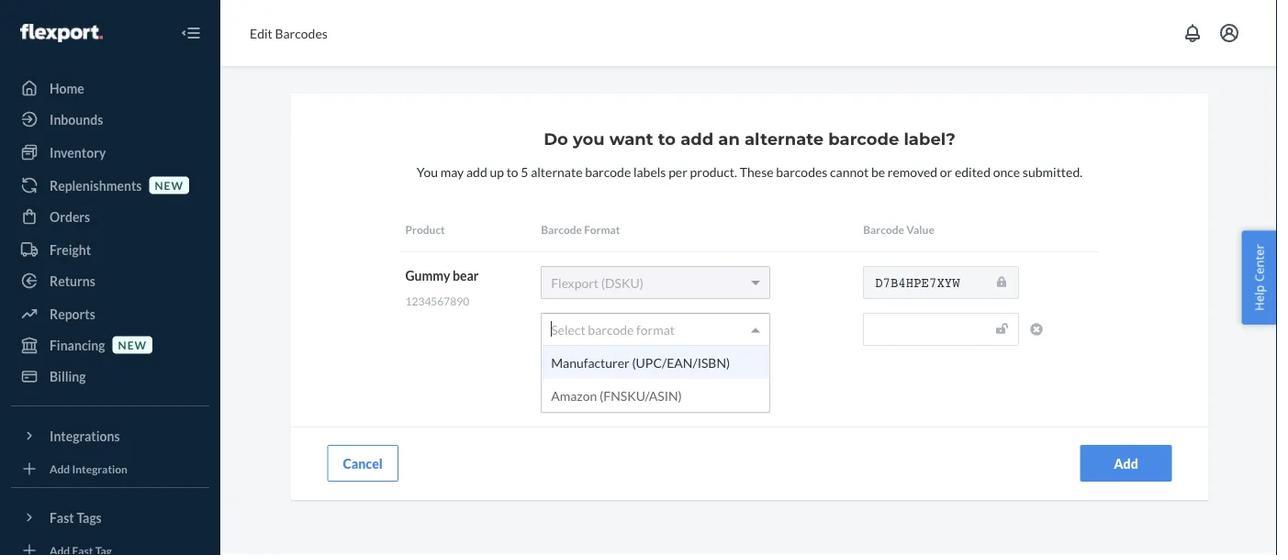 Task type: vqa. For each thing, say whether or not it's contained in the screenshot.
field
yes



Task type: locate. For each thing, give the bounding box(es) containing it.
may
[[441, 164, 464, 179]]

0 vertical spatial alternate
[[745, 129, 824, 149]]

manufacturer
[[551, 355, 630, 371]]

new down reports link
[[118, 338, 147, 352]]

2 vertical spatial alternate
[[588, 361, 635, 374]]

2 [object object] option from the top
[[542, 379, 770, 412]]

inventory
[[50, 145, 106, 160]]

1 vertical spatial alternate
[[531, 164, 583, 179]]

fast tags
[[50, 510, 102, 526]]

0 horizontal spatial to
[[507, 164, 519, 179]]

home
[[50, 80, 84, 96]]

add alternate barcode
[[565, 361, 678, 374]]

replenishments
[[50, 178, 142, 193]]

you may add up to 5 alternate barcode labels per product. these barcodes cannot be removed or edited once submitted.
[[417, 164, 1083, 179]]

to
[[658, 129, 676, 149], [507, 164, 519, 179]]

product
[[406, 223, 445, 236]]

0 horizontal spatial alternate
[[531, 164, 583, 179]]

bear
[[453, 268, 479, 283]]

barcode down you
[[585, 164, 631, 179]]

format
[[584, 223, 620, 236]]

be
[[872, 164, 886, 179]]

integrations button
[[11, 422, 209, 451]]

value
[[907, 223, 935, 236]]

these
[[740, 164, 774, 179]]

0 vertical spatial new
[[155, 179, 184, 192]]

1 vertical spatial new
[[118, 338, 147, 352]]

gummy
[[406, 268, 450, 283]]

1 horizontal spatial barcode
[[864, 223, 905, 236]]

[object object] option down manufacturer (upc/ean/isbn)
[[542, 379, 770, 412]]

2 barcode from the left
[[864, 223, 905, 236]]

1 vertical spatial add
[[467, 164, 487, 179]]

help
[[1251, 285, 1268, 311]]

1 horizontal spatial add
[[565, 361, 586, 374]]

labels
[[634, 164, 666, 179]]

add
[[681, 129, 714, 149], [467, 164, 487, 179]]

add integration link
[[11, 458, 209, 480]]

(fnsku/asin)
[[600, 388, 682, 404]]

format
[[637, 322, 675, 337]]

barcode
[[829, 129, 900, 149], [585, 164, 631, 179], [588, 322, 634, 337], [637, 361, 678, 374]]

select barcode format
[[551, 322, 675, 337]]

alternate right 5
[[531, 164, 583, 179]]

cancel button
[[327, 445, 398, 482]]

add inside add alternate barcode "button"
[[565, 361, 586, 374]]

lock open alt image
[[997, 323, 1009, 335]]

tags
[[77, 510, 102, 526]]

0 horizontal spatial add
[[50, 462, 70, 476]]

[object object] option containing amazon (fnsku/asin)
[[542, 379, 770, 412]]

2 horizontal spatial alternate
[[745, 129, 824, 149]]

inventory link
[[11, 138, 209, 167]]

alternate up barcodes
[[745, 129, 824, 149]]

barcode up (fnsku/asin)
[[637, 361, 678, 374]]

barcode up cannot
[[829, 129, 900, 149]]

0 horizontal spatial barcode
[[541, 223, 582, 236]]

you
[[573, 129, 605, 149]]

barcode inside "button"
[[637, 361, 678, 374]]

orders link
[[11, 202, 209, 231]]

None field
[[551, 314, 556, 348]]

barcode value
[[864, 223, 935, 236]]

add inside add integration link
[[50, 462, 70, 476]]

barcode up add alternate barcode "button"
[[588, 322, 634, 337]]

add for add alternate barcode
[[565, 361, 586, 374]]

lock alt image
[[998, 276, 1007, 289]]

fast tags button
[[11, 503, 209, 533]]

(upc/ean/isbn)
[[632, 355, 730, 371]]

barcode left format
[[541, 223, 582, 236]]

add for add
[[1114, 456, 1139, 472]]

an
[[719, 129, 740, 149]]

add
[[565, 361, 586, 374], [1114, 456, 1139, 472], [50, 462, 70, 476]]

new
[[155, 179, 184, 192], [118, 338, 147, 352]]

cannot
[[830, 164, 869, 179]]

add inside add button
[[1114, 456, 1139, 472]]

1 horizontal spatial alternate
[[588, 361, 635, 374]]

1 barcode from the left
[[541, 223, 582, 236]]

open account menu image
[[1219, 22, 1241, 44]]

reports
[[50, 306, 95, 322]]

0 vertical spatial add
[[681, 129, 714, 149]]

1 horizontal spatial new
[[155, 179, 184, 192]]

None text field
[[864, 266, 1020, 299], [864, 313, 1020, 346], [864, 266, 1020, 299], [864, 313, 1020, 346]]

barcode left value
[[864, 223, 905, 236]]

add left up at the top of page
[[467, 164, 487, 179]]

add button
[[1081, 445, 1172, 482]]

barcode
[[541, 223, 582, 236], [864, 223, 905, 236]]

to left 5
[[507, 164, 519, 179]]

[object object] option
[[542, 346, 770, 379], [542, 379, 770, 412]]

add left an
[[681, 129, 714, 149]]

2 horizontal spatial add
[[1114, 456, 1139, 472]]

[object object] option containing manufacturer (upc/ean/isbn)
[[542, 346, 770, 379]]

add for add integration
[[50, 462, 70, 476]]

1 [object object] option from the top
[[542, 346, 770, 379]]

alternate
[[745, 129, 824, 149], [531, 164, 583, 179], [588, 361, 635, 374]]

alternate up amazon (fnsku/asin)
[[588, 361, 635, 374]]

list box
[[542, 346, 770, 412]]

[object object] option down format
[[542, 346, 770, 379]]

flexport (dsku)
[[551, 275, 644, 291]]

open notifications image
[[1182, 22, 1204, 44]]

0 horizontal spatial new
[[118, 338, 147, 352]]

returns
[[50, 273, 95, 289]]

0 vertical spatial to
[[658, 129, 676, 149]]

new up the orders link
[[155, 179, 184, 192]]

1 horizontal spatial add
[[681, 129, 714, 149]]

inbounds link
[[11, 105, 209, 134]]

to up per
[[658, 129, 676, 149]]



Task type: describe. For each thing, give the bounding box(es) containing it.
0 horizontal spatial add
[[467, 164, 487, 179]]

1234567890
[[406, 295, 469, 308]]

edited
[[955, 164, 991, 179]]

freight
[[50, 242, 91, 258]]

help center button
[[1242, 231, 1278, 325]]

new for replenishments
[[155, 179, 184, 192]]

1 horizontal spatial to
[[658, 129, 676, 149]]

5
[[521, 164, 529, 179]]

(dsku)
[[601, 275, 644, 291]]

alternate for an
[[745, 129, 824, 149]]

you
[[417, 164, 438, 179]]

product.
[[690, 164, 738, 179]]

once
[[994, 164, 1021, 179]]

plus circle image
[[541, 360, 558, 377]]

fast
[[50, 510, 74, 526]]

times circle image
[[1031, 323, 1044, 336]]

select
[[551, 322, 586, 337]]

do you want to add an alternate barcode label?
[[544, 129, 956, 149]]

list box containing manufacturer (upc/ean/isbn)
[[542, 346, 770, 412]]

close navigation image
[[180, 22, 202, 44]]

edit barcodes
[[250, 25, 328, 41]]

help center
[[1251, 244, 1268, 311]]

add integration
[[50, 462, 128, 476]]

per
[[669, 164, 688, 179]]

alternate inside add alternate barcode "button"
[[588, 361, 635, 374]]

inbounds
[[50, 112, 103, 127]]

billing
[[50, 369, 86, 384]]

flexport logo image
[[20, 24, 103, 42]]

integrations
[[50, 428, 120, 444]]

or
[[940, 164, 953, 179]]

submitted.
[[1023, 164, 1083, 179]]

financing
[[50, 338, 105, 353]]

up
[[490, 164, 504, 179]]

want
[[610, 129, 654, 149]]

barcodes
[[275, 25, 328, 41]]

edit
[[250, 25, 273, 41]]

billing link
[[11, 362, 209, 391]]

do
[[544, 129, 568, 149]]

label?
[[904, 129, 956, 149]]

gummy bear
[[406, 268, 479, 283]]

manufacturer (upc/ean/isbn)
[[551, 355, 730, 371]]

integration
[[72, 462, 128, 476]]

1 vertical spatial to
[[507, 164, 519, 179]]

returns link
[[11, 266, 209, 296]]

barcode for barcode format
[[541, 223, 582, 236]]

barcodes
[[776, 164, 828, 179]]

orders
[[50, 209, 90, 225]]

new for financing
[[118, 338, 147, 352]]

freight link
[[11, 235, 209, 265]]

barcode for barcode value
[[864, 223, 905, 236]]

amazon (fnsku/asin)
[[551, 388, 682, 404]]

barcode format
[[541, 223, 620, 236]]

cancel
[[343, 456, 383, 472]]

home link
[[11, 73, 209, 103]]

removed
[[888, 164, 938, 179]]

amazon
[[551, 388, 597, 404]]

alternate for 5
[[531, 164, 583, 179]]

reports link
[[11, 299, 209, 329]]

flexport
[[551, 275, 599, 291]]

center
[[1251, 244, 1268, 282]]

add alternate barcode button
[[541, 360, 678, 377]]



